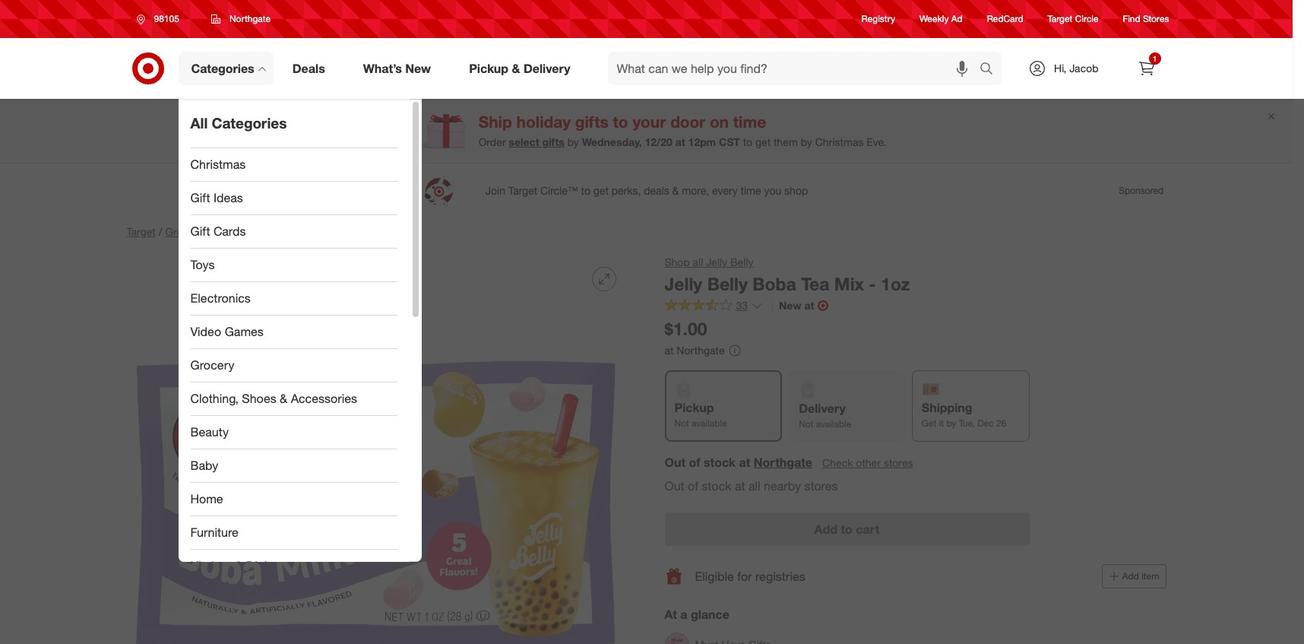 Task type: vqa. For each thing, say whether or not it's contained in the screenshot.
Out for Out of stock at all nearby stores
yes



Task type: describe. For each thing, give the bounding box(es) containing it.
games
[[225, 324, 264, 339]]

at a glance
[[665, 607, 730, 622]]

tue,
[[959, 418, 976, 429]]

not for delivery
[[799, 419, 814, 430]]

what's new
[[363, 61, 431, 76]]

northgate button
[[201, 5, 281, 33]]

dec
[[978, 418, 995, 429]]

at
[[665, 607, 677, 622]]

registry
[[862, 13, 896, 25]]

what's
[[363, 61, 402, 76]]

new at
[[780, 299, 815, 312]]

12/20
[[645, 135, 673, 148]]

1 vertical spatial all
[[749, 478, 761, 493]]

0 vertical spatial delivery
[[524, 61, 571, 76]]

gift ideas
[[191, 190, 243, 205]]

1 horizontal spatial gifts
[[576, 112, 609, 132]]

all categories
[[191, 114, 287, 132]]

-
[[869, 273, 877, 294]]

1 vertical spatial christmas
[[191, 157, 246, 172]]

weekly ad
[[920, 13, 963, 25]]

check other stores
[[823, 456, 914, 469]]

eve.
[[867, 135, 887, 148]]

toys
[[191, 257, 215, 272]]

out for out of stock at all nearby stores
[[665, 478, 685, 493]]

northgate inside dropdown button
[[230, 13, 271, 24]]

pickup not available
[[675, 400, 727, 429]]

33 link
[[665, 298, 764, 315]]

shoes
[[242, 391, 277, 406]]

ad
[[952, 13, 963, 25]]

boba
[[753, 273, 797, 294]]

target circle
[[1048, 13, 1099, 25]]

redcard link
[[988, 12, 1024, 26]]

gift ideas link
[[178, 182, 410, 215]]

& left treats
[[299, 225, 306, 238]]

33
[[737, 299, 748, 312]]

christmas link
[[178, 148, 410, 182]]

add item
[[1123, 571, 1160, 582]]

clothing, shoes & accessories link
[[178, 383, 410, 416]]

delivery not available
[[799, 401, 852, 430]]

1 horizontal spatial northgate
[[677, 343, 725, 356]]

pickup & delivery
[[469, 61, 571, 76]]

add for add to cart
[[815, 522, 838, 537]]

ship holiday gifts to your door on time order select gifts by wednesday, 12/20 at 12pm cst to get them by christmas eve.
[[479, 112, 887, 148]]

add to cart
[[815, 522, 880, 537]]

add item button
[[1103, 565, 1167, 589]]

at down $1.00 at the right
[[665, 343, 674, 356]]

target for target circle
[[1048, 13, 1073, 25]]

all inside shop all jelly belly jelly belly boba tea mix - 1oz
[[693, 256, 704, 268]]

1 vertical spatial to
[[743, 135, 753, 148]]

available for pickup
[[692, 418, 727, 429]]

beauty link
[[178, 416, 410, 449]]

not for pickup
[[675, 418, 690, 429]]

1
[[1153, 54, 1158, 63]]

advertisement region
[[114, 173, 1179, 209]]

what's new link
[[350, 52, 450, 85]]

gift for gift cards
[[191, 224, 210, 239]]

furniture
[[191, 525, 239, 540]]

at northgate
[[665, 343, 725, 356]]

deals link
[[280, 52, 344, 85]]

nearby
[[764, 478, 802, 493]]

it
[[940, 418, 945, 429]]

& up ship
[[512, 61, 521, 76]]

on
[[710, 112, 729, 132]]

at up out of stock at all nearby stores
[[740, 454, 751, 470]]

pickup for not
[[675, 400, 714, 416]]

0 vertical spatial grocery
[[165, 225, 204, 238]]

stock for all
[[702, 478, 732, 493]]

at down out of stock at northgate
[[735, 478, 746, 493]]

of for out of stock at northgate
[[689, 454, 701, 470]]

a
[[681, 607, 688, 622]]

hi,
[[1055, 62, 1067, 75]]

0 vertical spatial grocery link
[[165, 225, 204, 238]]

add for add item
[[1123, 571, 1140, 582]]

available for delivery
[[817, 419, 852, 430]]

find
[[1124, 13, 1141, 25]]

electronics link
[[178, 282, 410, 316]]

1 vertical spatial categories
[[212, 114, 287, 132]]

target circle link
[[1048, 12, 1099, 26]]

find stores
[[1124, 13, 1170, 25]]

glance
[[691, 607, 730, 622]]

at down tea
[[805, 299, 815, 312]]

redcard
[[988, 13, 1024, 25]]

add to cart button
[[665, 513, 1030, 546]]

get
[[922, 418, 937, 429]]

get
[[756, 135, 771, 148]]

door
[[671, 112, 706, 132]]

$1.00
[[665, 318, 708, 339]]

shipping
[[922, 400, 973, 416]]

1 vertical spatial stores
[[805, 478, 839, 493]]

mix
[[835, 273, 865, 294]]

target link
[[127, 225, 156, 238]]

0 horizontal spatial jelly
[[665, 273, 703, 294]]

gift for gift ideas
[[191, 190, 210, 205]]

clothing, shoes & accessories
[[191, 391, 357, 406]]

1 vertical spatial gifts
[[543, 135, 565, 148]]

toys link
[[178, 249, 410, 282]]

1 horizontal spatial by
[[801, 135, 813, 148]]

baby link
[[178, 449, 410, 483]]

electronics
[[191, 291, 251, 306]]

0 vertical spatial jelly
[[707, 256, 728, 268]]



Task type: locate. For each thing, give the bounding box(es) containing it.
1 vertical spatial belly
[[708, 273, 748, 294]]

new right what's
[[406, 61, 431, 76]]

gift left the ideas at the top of the page
[[191, 190, 210, 205]]

add left cart
[[815, 522, 838, 537]]

target
[[1048, 13, 1073, 25], [127, 225, 156, 238]]

select
[[509, 135, 540, 148]]

1 horizontal spatial not
[[799, 419, 814, 430]]

accessories
[[291, 391, 357, 406]]

2 horizontal spatial to
[[841, 522, 853, 537]]

available up out of stock at northgate
[[692, 418, 727, 429]]

pickup inside pickup & delivery link
[[469, 61, 509, 76]]

2 vertical spatial to
[[841, 522, 853, 537]]

northgate up categories 'link'
[[230, 13, 271, 24]]

dining
[[246, 558, 281, 573]]

2 vertical spatial christmas
[[214, 225, 262, 238]]

0 horizontal spatial /
[[159, 225, 162, 238]]

0 vertical spatial categories
[[191, 61, 255, 76]]

1 vertical spatial add
[[1123, 571, 1140, 582]]

not inside pickup not available
[[675, 418, 690, 429]]

0 vertical spatial christmas
[[816, 135, 864, 148]]

of down pickup not available
[[689, 454, 701, 470]]

time
[[734, 112, 767, 132]]

1 vertical spatial jelly
[[665, 273, 703, 294]]

/ left cards
[[207, 225, 211, 238]]

by down the holiday in the top left of the page
[[568, 135, 579, 148]]

holiday
[[517, 112, 571, 132]]

delivery
[[524, 61, 571, 76], [799, 401, 846, 416]]

1 / from the left
[[159, 225, 162, 238]]

grocery up clothing,
[[191, 357, 235, 373]]

stock up out of stock at all nearby stores
[[704, 454, 736, 470]]

1 horizontal spatial /
[[207, 225, 211, 238]]

not inside delivery not available
[[799, 419, 814, 430]]

0 vertical spatial out
[[665, 454, 686, 470]]

christmas inside the ship holiday gifts to your door on time order select gifts by wednesday, 12/20 at 12pm cst to get them by christmas eve.
[[816, 135, 864, 148]]

gift left cards
[[191, 224, 210, 239]]

out down pickup not available
[[665, 454, 686, 470]]

98105 button
[[127, 5, 195, 33]]

clothing,
[[191, 391, 239, 406]]

northgate down $1.00 at the right
[[677, 343, 725, 356]]

1 vertical spatial out
[[665, 478, 685, 493]]

tea
[[802, 273, 830, 294]]

stores down check
[[805, 478, 839, 493]]

jacob
[[1070, 62, 1099, 75]]

stores
[[884, 456, 914, 469], [805, 478, 839, 493]]

by right them
[[801, 135, 813, 148]]

shipping get it by tue, dec 26
[[922, 400, 1007, 429]]

grocery link up clothing, shoes & accessories
[[178, 349, 410, 383]]

0 horizontal spatial not
[[675, 418, 690, 429]]

at
[[676, 135, 686, 148], [805, 299, 815, 312], [665, 343, 674, 356], [740, 454, 751, 470], [735, 478, 746, 493]]

at inside the ship holiday gifts to your door on time order select gifts by wednesday, 12/20 at 12pm cst to get them by christmas eve.
[[676, 135, 686, 148]]

stock for northgate
[[704, 454, 736, 470]]

northgate
[[230, 13, 271, 24], [677, 343, 725, 356], [754, 454, 813, 470]]

/ right target link
[[159, 225, 162, 238]]

0 vertical spatial target
[[1048, 13, 1073, 25]]

of down out of stock at northgate
[[688, 478, 699, 493]]

1oz
[[881, 273, 911, 294]]

weekly
[[920, 13, 949, 25]]

add left item
[[1123, 571, 1140, 582]]

deals
[[293, 61, 325, 76]]

cart
[[856, 522, 880, 537]]

christmas
[[816, 135, 864, 148], [191, 157, 246, 172], [214, 225, 262, 238]]

northgate up 'nearby'
[[754, 454, 813, 470]]

shop
[[665, 256, 690, 268]]

all
[[191, 114, 208, 132]]

0 vertical spatial gifts
[[576, 112, 609, 132]]

not up out of stock at northgate
[[675, 418, 690, 429]]

new down boba on the right top
[[780, 299, 802, 312]]

out down out of stock at northgate
[[665, 478, 685, 493]]

beauty
[[191, 424, 229, 440]]

christmas candy & treats link
[[214, 225, 337, 238]]

0 vertical spatial stores
[[884, 456, 914, 469]]

registries
[[756, 569, 806, 584]]

find stores link
[[1124, 12, 1170, 26]]

0 vertical spatial gift
[[191, 190, 210, 205]]

candy
[[265, 225, 296, 238]]

out for out of stock at northgate
[[665, 454, 686, 470]]

all left 'nearby'
[[749, 478, 761, 493]]

1 out from the top
[[665, 454, 686, 470]]

video games link
[[178, 316, 410, 349]]

furniture link
[[178, 516, 410, 550]]

categories down northgate dropdown button
[[191, 61, 255, 76]]

stock down out of stock at northgate
[[702, 478, 732, 493]]

available up check
[[817, 419, 852, 430]]

0 horizontal spatial gifts
[[543, 135, 565, 148]]

target for target / grocery / christmas candy & treats
[[127, 225, 156, 238]]

gifts up wednesday,
[[576, 112, 609, 132]]

stores
[[1144, 13, 1170, 25]]

1 vertical spatial grocery
[[191, 357, 235, 373]]

gifts down the holiday in the top left of the page
[[543, 135, 565, 148]]

0 vertical spatial to
[[613, 112, 629, 132]]

0 horizontal spatial new
[[406, 61, 431, 76]]

to left cart
[[841, 522, 853, 537]]

1 vertical spatial delivery
[[799, 401, 846, 416]]

by inside shipping get it by tue, dec 26
[[947, 418, 957, 429]]

1 vertical spatial target
[[127, 225, 156, 238]]

0 vertical spatial stock
[[704, 454, 736, 470]]

grocery up toys
[[165, 225, 204, 238]]

wednesday,
[[582, 135, 642, 148]]

categories right all
[[212, 114, 287, 132]]

home
[[191, 491, 223, 507]]

1 horizontal spatial pickup
[[675, 400, 714, 416]]

0 horizontal spatial by
[[568, 135, 579, 148]]

not up northgate button
[[799, 419, 814, 430]]

pickup up ship
[[469, 61, 509, 76]]

1 vertical spatial northgate
[[677, 343, 725, 356]]

0 vertical spatial add
[[815, 522, 838, 537]]

1 vertical spatial new
[[780, 299, 802, 312]]

christmas down the ideas at the top of the page
[[214, 225, 262, 238]]

0 horizontal spatial add
[[815, 522, 838, 537]]

grocery link up toys
[[165, 225, 204, 238]]

1 horizontal spatial stores
[[884, 456, 914, 469]]

0 vertical spatial belly
[[731, 256, 754, 268]]

item
[[1142, 571, 1160, 582]]

/
[[159, 225, 162, 238], [207, 225, 211, 238]]

available inside pickup not available
[[692, 418, 727, 429]]

0 vertical spatial new
[[406, 61, 431, 76]]

to up wednesday,
[[613, 112, 629, 132]]

What can we help you find? suggestions appear below search field
[[608, 52, 984, 85]]

delivery up check
[[799, 401, 846, 416]]

1 horizontal spatial add
[[1123, 571, 1140, 582]]

northgate button
[[754, 454, 813, 471]]

1 horizontal spatial target
[[1048, 13, 1073, 25]]

by right it at the bottom of page
[[947, 418, 957, 429]]

pickup down 'at northgate' in the right of the page
[[675, 400, 714, 416]]

categories inside 'link'
[[191, 61, 255, 76]]

them
[[774, 135, 798, 148]]

gift inside 'link'
[[191, 190, 210, 205]]

1 horizontal spatial all
[[749, 478, 761, 493]]

1 vertical spatial grocery link
[[178, 349, 410, 383]]

hi, jacob
[[1055, 62, 1099, 75]]

jelly down shop
[[665, 273, 703, 294]]

12pm
[[689, 135, 717, 148]]

stores right other
[[884, 456, 914, 469]]

to inside add to cart button
[[841, 522, 853, 537]]

0 horizontal spatial target
[[127, 225, 156, 238]]

pickup inside pickup not available
[[675, 400, 714, 416]]

other
[[857, 456, 881, 469]]

0 horizontal spatial pickup
[[469, 61, 509, 76]]

not
[[675, 418, 690, 429], [799, 419, 814, 430]]

2 horizontal spatial northgate
[[754, 454, 813, 470]]

& right shoes
[[280, 391, 288, 406]]

video games
[[191, 324, 264, 339]]

& left dining on the bottom left
[[235, 558, 243, 573]]

gift cards
[[191, 224, 246, 239]]

98105
[[154, 13, 179, 24]]

treats
[[309, 225, 337, 238]]

registry link
[[862, 12, 896, 26]]

1 horizontal spatial delivery
[[799, 401, 846, 416]]

ship
[[479, 112, 512, 132]]

jelly belly boba tea mix - 1oz, 1 of 4 image
[[127, 255, 629, 644]]

all
[[693, 256, 704, 268], [749, 478, 761, 493]]

cst
[[719, 135, 741, 148]]

0 horizontal spatial available
[[692, 418, 727, 429]]

circle
[[1076, 13, 1099, 25]]

2 / from the left
[[207, 225, 211, 238]]

0 horizontal spatial northgate
[[230, 13, 271, 24]]

search button
[[973, 52, 1010, 88]]

2 vertical spatial northgate
[[754, 454, 813, 470]]

0 vertical spatial pickup
[[469, 61, 509, 76]]

1 vertical spatial of
[[688, 478, 699, 493]]

0 horizontal spatial to
[[613, 112, 629, 132]]

pickup & delivery link
[[456, 52, 590, 85]]

pickup
[[469, 61, 509, 76], [675, 400, 714, 416]]

kitchen
[[191, 558, 232, 573]]

jelly right shop
[[707, 256, 728, 268]]

your
[[633, 112, 666, 132]]

0 horizontal spatial delivery
[[524, 61, 571, 76]]

available inside delivery not available
[[817, 419, 852, 430]]

1 horizontal spatial available
[[817, 419, 852, 430]]

1 horizontal spatial to
[[743, 135, 753, 148]]

kitchen & dining link
[[178, 550, 410, 583]]

check other stores button
[[822, 454, 915, 471]]

order
[[479, 135, 506, 148]]

pickup for &
[[469, 61, 509, 76]]

stores inside button
[[884, 456, 914, 469]]

available
[[692, 418, 727, 429], [817, 419, 852, 430]]

0 horizontal spatial stores
[[805, 478, 839, 493]]

0 vertical spatial of
[[689, 454, 701, 470]]

christmas left eve.
[[816, 135, 864, 148]]

belly up 33
[[708, 273, 748, 294]]

weekly ad link
[[920, 12, 963, 26]]

video
[[191, 324, 221, 339]]

belly up boba on the right top
[[731, 256, 754, 268]]

categories link
[[178, 52, 274, 85]]

gift inside "link"
[[191, 224, 210, 239]]

delivery up the holiday in the top left of the page
[[524, 61, 571, 76]]

2 out from the top
[[665, 478, 685, 493]]

1 vertical spatial pickup
[[675, 400, 714, 416]]

christmas up gift ideas on the left
[[191, 157, 246, 172]]

kitchen & dining
[[191, 558, 281, 573]]

1 gift from the top
[[191, 190, 210, 205]]

0 horizontal spatial all
[[693, 256, 704, 268]]

out of stock at all nearby stores
[[665, 478, 839, 493]]

1 vertical spatial gift
[[191, 224, 210, 239]]

to left get
[[743, 135, 753, 148]]

0 vertical spatial all
[[693, 256, 704, 268]]

to
[[613, 112, 629, 132], [743, 135, 753, 148], [841, 522, 853, 537]]

all right shop
[[693, 256, 704, 268]]

for
[[738, 569, 752, 584]]

2 horizontal spatial by
[[947, 418, 957, 429]]

cards
[[214, 224, 246, 239]]

delivery inside delivery not available
[[799, 401, 846, 416]]

grocery link
[[165, 225, 204, 238], [178, 349, 410, 383]]

2 gift from the top
[[191, 224, 210, 239]]

at down door
[[676, 135, 686, 148]]

0 vertical spatial northgate
[[230, 13, 271, 24]]

1 horizontal spatial new
[[780, 299, 802, 312]]

1 vertical spatial stock
[[702, 478, 732, 493]]

of for out of stock at all nearby stores
[[688, 478, 699, 493]]

eligible for registries
[[695, 569, 806, 584]]

1 horizontal spatial jelly
[[707, 256, 728, 268]]



